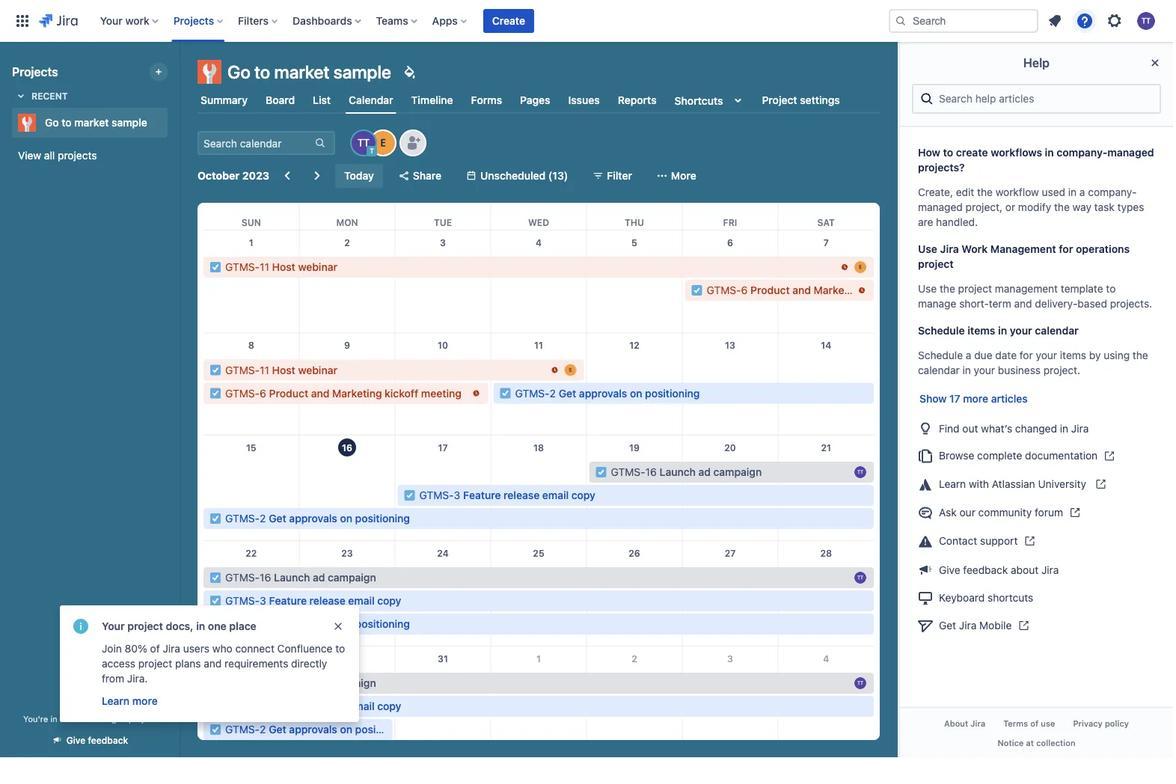 Task type: locate. For each thing, give the bounding box(es) containing it.
0 horizontal spatial kickoff
[[385, 387, 419, 399]]

collection
[[1036, 738, 1076, 747]]

1 horizontal spatial for
[[1059, 243, 1073, 255]]

project settings link
[[759, 87, 843, 114]]

in up the show 17 more articles
[[963, 364, 971, 376]]

gtms-3 feature release email copy
[[419, 489, 596, 501], [225, 595, 401, 607]]

19
[[629, 442, 640, 453]]

26 link
[[623, 541, 647, 565]]

campaign inside launch ad campaign button
[[328, 677, 376, 689]]

0 horizontal spatial for
[[1020, 349, 1033, 361]]

jira image
[[39, 12, 78, 30], [39, 12, 78, 30]]

show
[[920, 392, 947, 405]]

6 down fri at top right
[[727, 237, 733, 248]]

1 vertical spatial meeting
[[421, 387, 462, 399]]

18 link
[[527, 436, 551, 459]]

to inside the use the project management template to manage short-term and delivery-based projects.
[[1106, 282, 1116, 295]]

0 vertical spatial 6
[[727, 237, 733, 248]]

gtms-16 launch ad campaign down 23
[[225, 571, 376, 584]]

articles
[[991, 392, 1028, 405]]

2 vertical spatial managed
[[90, 714, 126, 724]]

more button
[[647, 164, 705, 188]]

schedule items in your calendar
[[918, 324, 1079, 337]]

5 row from the top
[[204, 541, 874, 646]]

create,
[[918, 186, 953, 198]]

managed up the give feedback
[[90, 714, 126, 724]]

give for give feedback
[[66, 735, 86, 746]]

your
[[100, 15, 123, 27], [102, 620, 125, 632]]

tue
[[434, 217, 452, 227]]

in inside the how to create workflows in company-managed projects?
[[1045, 146, 1054, 159]]

grid containing gtms-11
[[204, 203, 943, 758]]

your up join
[[102, 620, 125, 632]]

6 down 6 link
[[741, 284, 748, 296]]

the up manage
[[940, 282, 955, 295]]

go up summary on the left top of page
[[227, 61, 251, 82]]

give down contact
[[939, 563, 961, 576]]

keyboard
[[939, 591, 985, 604]]

0 vertical spatial for
[[1059, 243, 1073, 255]]

launch inside button
[[274, 677, 310, 689]]

gtms-2 get approvals on positioning up confluence
[[225, 618, 410, 630]]

calendar down delivery- on the right top of page
[[1035, 324, 1079, 337]]

in right 'workflows'
[[1045, 146, 1054, 159]]

2 vertical spatial copy
[[377, 700, 401, 712]]

give down team-
[[66, 735, 86, 746]]

for inside the use jira work management for operations project
[[1059, 243, 1073, 255]]

campaign down 30 link
[[328, 677, 376, 689]]

1 horizontal spatial go
[[227, 61, 251, 82]]

the inside the use the project management template to manage short-term and delivery-based projects.
[[940, 282, 955, 295]]

2 vertical spatial your
[[974, 364, 995, 376]]

2 webinar from the top
[[298, 363, 337, 376]]

dismiss image
[[332, 620, 344, 632]]

17 inside "button"
[[950, 392, 961, 405]]

your down due
[[974, 364, 995, 376]]

1 vertical spatial more
[[132, 695, 158, 707]]

copy
[[572, 489, 596, 501], [377, 595, 401, 607], [377, 700, 401, 712]]

campaign down 20
[[714, 466, 762, 478]]

1 vertical spatial release
[[310, 595, 346, 607]]

your inside popup button
[[100, 15, 123, 27]]

feedback down you're in a team-managed project
[[88, 735, 128, 746]]

12
[[630, 340, 640, 350]]

give for give feedback about jira
[[939, 563, 961, 576]]

13
[[725, 340, 736, 350]]

on down feature release email copy
[[340, 723, 352, 736]]

16
[[342, 442, 352, 453], [646, 466, 657, 478], [260, 571, 271, 584]]

1 horizontal spatial of
[[1031, 719, 1039, 729]]

schedule left due
[[918, 349, 963, 361]]

your left work
[[100, 15, 123, 27]]

0 vertical spatial overdue image
[[856, 284, 868, 296]]

1 link down sun
[[239, 230, 263, 254]]

0 horizontal spatial sample
[[112, 116, 147, 129]]

copy inside feature release email copy button
[[377, 700, 401, 712]]

task
[[1095, 201, 1115, 213]]

teams button
[[372, 9, 423, 33]]

pages
[[520, 94, 550, 106]]

0 horizontal spatial 3 link
[[431, 230, 455, 254]]

0 vertical spatial give
[[939, 563, 961, 576]]

forms
[[471, 94, 502, 106]]

your up 'date'
[[1010, 324, 1033, 337]]

23 link
[[335, 541, 359, 565]]

4 for bottom 4 link
[[823, 653, 829, 664]]

get inside "link"
[[939, 619, 956, 631]]

2 vertical spatial 6
[[260, 387, 266, 399]]

2 vertical spatial release
[[310, 700, 346, 712]]

go to market sample up list
[[227, 61, 391, 82]]

email down 23 'link'
[[348, 595, 375, 607]]

learn for learn more
[[102, 695, 130, 707]]

0 vertical spatial company-
[[1057, 146, 1108, 159]]

1 horizontal spatial 1 link
[[527, 647, 551, 670]]

0 horizontal spatial go to market sample
[[45, 116, 147, 129]]

approvals up confluence
[[289, 618, 337, 630]]

meeting down "10"
[[421, 387, 462, 399]]

1 gtms-11 host webinar from the top
[[225, 261, 337, 273]]

jira inside button
[[971, 719, 986, 729]]

13 link
[[718, 333, 742, 357]]

or
[[1006, 201, 1016, 213]]

11 link
[[527, 333, 551, 357]]

2 horizontal spatial your
[[1036, 349, 1057, 361]]

row
[[204, 203, 874, 230], [204, 230, 943, 333], [204, 333, 874, 435], [204, 435, 874, 541], [204, 541, 874, 646], [204, 646, 874, 752]]

0 horizontal spatial product
[[269, 387, 308, 399]]

use down are
[[918, 243, 938, 255]]

2 vertical spatial feature
[[269, 700, 307, 712]]

0 horizontal spatial of
[[150, 642, 160, 655]]

0 horizontal spatial 16
[[260, 571, 271, 584]]

projects button
[[169, 9, 229, 33]]

1 horizontal spatial 16
[[342, 442, 352, 453]]

1 webinar from the top
[[298, 261, 337, 273]]

use for use jira work management for operations project
[[918, 243, 938, 255]]

learn
[[939, 478, 966, 490], [102, 695, 130, 707]]

grid
[[204, 203, 943, 758]]

1 horizontal spatial gtms-3 feature release email copy
[[419, 489, 596, 501]]

gtms-6 product and marketing kickoff meeting down 9
[[225, 387, 462, 399]]

help
[[1024, 56, 1050, 70]]

1 vertical spatial 11
[[534, 340, 543, 350]]

for up business
[[1020, 349, 1033, 361]]

learn down from
[[102, 695, 130, 707]]

2 vertical spatial campaign
[[328, 677, 376, 689]]

1 horizontal spatial 2 link
[[623, 647, 647, 670]]

items up project.
[[1060, 349, 1087, 361]]

0 horizontal spatial market
[[74, 116, 109, 129]]

gtms-11 host webinar for middle overdue image
[[225, 363, 337, 376]]

Search field
[[889, 9, 1039, 33]]

managed down create,
[[918, 201, 963, 213]]

29 link
[[239, 647, 263, 670]]

1 horizontal spatial 3 link
[[718, 647, 742, 670]]

2 vertical spatial email
[[348, 700, 375, 712]]

24 link
[[431, 541, 455, 565]]

0 vertical spatial go
[[227, 61, 251, 82]]

of
[[150, 642, 160, 655], [1031, 719, 1039, 729]]

2 host from the top
[[272, 363, 295, 376]]

1 horizontal spatial more
[[963, 392, 989, 405]]

use up manage
[[918, 282, 937, 295]]

1 vertical spatial gtms-3 feature release email copy
[[225, 595, 401, 607]]

0 horizontal spatial more
[[132, 695, 158, 707]]

1 horizontal spatial feedback
[[963, 563, 1008, 576]]

gtms-11 host webinar for overdue icon
[[225, 261, 337, 273]]

use inside the use jira work management for operations project
[[918, 243, 938, 255]]

to up based
[[1106, 282, 1116, 295]]

sample up the calendar
[[334, 61, 391, 82]]

project up manage
[[918, 258, 954, 270]]

contact support link
[[912, 527, 1161, 555]]

1 link up launch ad campaign link
[[527, 647, 551, 670]]

jira inside "link"
[[959, 619, 977, 631]]

unscheduled
[[480, 169, 546, 182]]

create project image
[[153, 66, 165, 78]]

email down launch ad campaign
[[348, 700, 375, 712]]

schedule
[[918, 324, 965, 337], [918, 349, 963, 361]]

feedback up keyboard shortcuts in the bottom of the page
[[963, 563, 1008, 576]]

1 row from the top
[[204, 203, 874, 230]]

positioning down feature release email copy
[[355, 723, 410, 736]]

1 vertical spatial 2 link
[[623, 647, 647, 670]]

overdue image
[[856, 284, 868, 296], [549, 364, 561, 376], [470, 387, 482, 399]]

0 horizontal spatial calendar
[[918, 364, 960, 376]]

filters button
[[234, 9, 284, 33]]

positioning up 23 'link'
[[355, 512, 410, 525]]

out
[[963, 422, 978, 434]]

managed up types
[[1108, 146, 1154, 159]]

release down 18
[[504, 489, 540, 501]]

2 schedule from the top
[[918, 349, 963, 361]]

gtms-11 host webinar down sun
[[225, 261, 337, 273]]

gtms-6 product and marketing kickoff meeting down overdue icon
[[707, 284, 943, 296]]

help image
[[1076, 12, 1094, 30]]

1 horizontal spatial managed
[[918, 201, 963, 213]]

mon link
[[333, 203, 361, 230]]

unscheduled image
[[466, 170, 477, 182]]

company- up "task"
[[1088, 186, 1137, 198]]

calendar up the show
[[918, 364, 960, 376]]

info image
[[72, 617, 90, 635]]

2 use from the top
[[918, 282, 937, 295]]

0 horizontal spatial feedback
[[88, 735, 128, 746]]

connect
[[235, 642, 275, 655]]

1 vertical spatial projects
[[12, 65, 58, 79]]

all
[[44, 149, 55, 162]]

4 row from the top
[[204, 435, 874, 541]]

1 vertical spatial overdue image
[[549, 364, 561, 376]]

ad inside button
[[313, 677, 325, 689]]

gtms-11 host webinar down the "8" link
[[225, 363, 337, 376]]

more down jira.
[[132, 695, 158, 707]]

0 vertical spatial product
[[751, 284, 790, 296]]

the up project,
[[977, 186, 993, 198]]

0 horizontal spatial give
[[66, 735, 86, 746]]

project up jira.
[[138, 657, 172, 670]]

row containing sun
[[204, 203, 874, 230]]

1 horizontal spatial give
[[939, 563, 961, 576]]

1 vertical spatial kickoff
[[385, 387, 419, 399]]

market up view all projects link
[[74, 116, 109, 129]]

market up list
[[274, 61, 330, 82]]

sample left add to starred icon
[[112, 116, 147, 129]]

1 vertical spatial items
[[1060, 349, 1087, 361]]

2 link
[[335, 230, 359, 254], [623, 647, 647, 670]]

projects up collapse recent projects icon
[[12, 65, 58, 79]]

gtms-11 host webinar
[[225, 261, 337, 273], [225, 363, 337, 376]]

of right 80%
[[150, 642, 160, 655]]

31 link
[[431, 647, 455, 670]]

support
[[980, 535, 1018, 547]]

6 down the "8" link
[[260, 387, 266, 399]]

1 vertical spatial for
[[1020, 349, 1033, 361]]

1 up launch ad campaign link
[[537, 653, 541, 664]]

6 row from the top
[[204, 646, 874, 752]]

1 vertical spatial gtms-16 launch ad campaign
[[225, 571, 376, 584]]

gtms-
[[225, 261, 260, 273], [707, 284, 741, 296], [225, 363, 260, 376], [225, 387, 260, 399], [515, 387, 550, 399], [611, 466, 646, 478], [419, 489, 454, 501], [225, 512, 260, 525], [225, 571, 260, 584], [225, 595, 260, 607], [225, 618, 260, 630], [225, 723, 260, 736]]

2 vertical spatial launch
[[274, 677, 310, 689]]

release up 'dismiss' icon at the left of the page
[[310, 595, 346, 607]]

projects?
[[918, 161, 965, 174]]

a up 'way'
[[1080, 186, 1085, 198]]

ad
[[699, 466, 711, 478], [313, 571, 325, 584], [313, 677, 325, 689]]

approvals down 12 link
[[579, 387, 627, 399]]

project down learn more button
[[129, 714, 156, 724]]

learn with atlassian university
[[939, 478, 1089, 490]]

1 vertical spatial go to market sample
[[45, 116, 147, 129]]

find out what's changed in jira link
[[912, 414, 1161, 442]]

0 vertical spatial more
[[963, 392, 989, 405]]

marketing down overdue icon
[[814, 284, 864, 296]]

14 link
[[814, 333, 838, 357]]

access
[[102, 657, 135, 670]]

sat link
[[815, 203, 838, 230]]

short-
[[960, 297, 989, 310]]

1 horizontal spatial learn
[[939, 478, 966, 490]]

webinar down 'mon'
[[298, 261, 337, 273]]

today button
[[335, 164, 383, 188]]

feedback inside button
[[88, 735, 128, 746]]

a left team-
[[60, 714, 64, 724]]

schedule a due date for your items by using the calendar in your business project.
[[918, 349, 1149, 376]]

2 row from the top
[[204, 230, 943, 333]]

marketing down 9
[[332, 387, 382, 399]]

in left one
[[196, 620, 205, 632]]

schedule inside schedule a due date for your items by using the calendar in your business project.
[[918, 349, 963, 361]]

1 vertical spatial feedback
[[88, 735, 128, 746]]

of left use
[[1031, 719, 1039, 729]]

1 schedule from the top
[[918, 324, 965, 337]]

the inside schedule a due date for your items by using the calendar in your business project.
[[1133, 349, 1149, 361]]

find out what's changed in jira
[[939, 422, 1089, 434]]

1 vertical spatial learn
[[102, 695, 130, 707]]

0 vertical spatial a
[[1080, 186, 1085, 198]]

primary element
[[9, 0, 889, 42]]

0 vertical spatial your
[[100, 15, 123, 27]]

to down recent
[[62, 116, 72, 129]]

banner
[[0, 0, 1173, 42]]

jira
[[940, 243, 959, 255], [1071, 422, 1089, 434], [1042, 563, 1059, 576], [959, 619, 977, 631], [163, 642, 180, 655], [971, 719, 986, 729]]

for left operations
[[1059, 243, 1073, 255]]

create
[[956, 146, 988, 159]]

0 vertical spatial feature
[[463, 489, 501, 501]]

kickoff for rightmost overdue image
[[866, 284, 900, 296]]

1 vertical spatial feature
[[269, 595, 307, 607]]

0 horizontal spatial 17
[[438, 442, 448, 453]]

2 horizontal spatial managed
[[1108, 146, 1154, 159]]

0 vertical spatial 2 link
[[335, 230, 359, 254]]

go to market sample
[[227, 61, 391, 82], [45, 116, 147, 129]]

1 vertical spatial 1
[[537, 653, 541, 664]]

0 horizontal spatial items
[[968, 324, 996, 337]]

one
[[208, 620, 227, 632]]

appswitcher icon image
[[13, 12, 31, 30]]

0 vertical spatial go to market sample
[[227, 61, 391, 82]]

1 horizontal spatial 4 link
[[814, 647, 838, 670]]

your up project.
[[1036, 349, 1057, 361]]

2 horizontal spatial a
[[1080, 186, 1085, 198]]

1 vertical spatial managed
[[918, 201, 963, 213]]

create button
[[483, 9, 534, 33]]

in up 'date'
[[998, 324, 1007, 337]]

add people image
[[404, 134, 422, 152]]

on down 12 link
[[630, 387, 642, 399]]

plans
[[175, 657, 201, 670]]

11
[[260, 261, 269, 273], [534, 340, 543, 350], [260, 363, 269, 376]]

eloisefrancis23 image
[[371, 131, 395, 155]]

join 80% of jira users who connect confluence to access project plans and requirements directly from jira.
[[102, 642, 345, 685]]

close image
[[1146, 54, 1164, 72]]

webinar down 9 link
[[298, 363, 337, 376]]

0 vertical spatial 17
[[950, 392, 961, 405]]

9
[[344, 340, 350, 350]]

meeting up manage
[[903, 284, 943, 296]]

go to market sample up view all projects link
[[45, 116, 147, 129]]

privacy policy link
[[1064, 714, 1138, 733]]

go down recent
[[45, 116, 59, 129]]

schedule down manage
[[918, 324, 965, 337]]

fri link
[[720, 203, 740, 230]]

1 vertical spatial of
[[1031, 719, 1039, 729]]

1 vertical spatial use
[[918, 282, 937, 295]]

to down 'dismiss' icon at the left of the page
[[335, 642, 345, 655]]

give inside button
[[66, 735, 86, 746]]

1 vertical spatial 4 link
[[814, 647, 838, 670]]

release down launch ad campaign
[[310, 700, 346, 712]]

host
[[272, 261, 295, 273], [272, 363, 295, 376]]

on up 23
[[340, 512, 352, 525]]

1 horizontal spatial projects
[[173, 15, 214, 27]]

changed
[[1015, 422, 1057, 434]]

project up short-
[[958, 282, 992, 295]]

positioning down 12 link
[[645, 387, 700, 399]]

terry turtle image
[[352, 131, 376, 155]]

project up 80%
[[127, 620, 163, 632]]

1
[[249, 237, 253, 248], [537, 653, 541, 664]]

17
[[950, 392, 961, 405], [438, 442, 448, 453]]

jira inside the use jira work management for operations project
[[940, 243, 959, 255]]

project
[[762, 94, 797, 106]]

use inside the use the project management template to manage short-term and delivery-based projects.
[[918, 282, 937, 295]]

6 for the bottommost overdue image
[[260, 387, 266, 399]]

1 use from the top
[[918, 243, 938, 255]]

gtms-3 feature release email copy down 18
[[419, 489, 596, 501]]

0 vertical spatial copy
[[572, 489, 596, 501]]

you're
[[23, 714, 48, 724]]

1 host from the top
[[272, 261, 295, 273]]

19 link
[[623, 436, 647, 459]]

notice at collection
[[998, 738, 1076, 747]]

project inside the use the project management template to manage short-term and delivery-based projects.
[[958, 282, 992, 295]]

your project docs, in one place
[[102, 620, 257, 632]]

filters
[[238, 15, 269, 27]]

wed
[[528, 217, 549, 227]]

feature inside button
[[269, 700, 307, 712]]

learn inside button
[[102, 695, 130, 707]]

feature
[[463, 489, 501, 501], [269, 595, 307, 607], [269, 700, 307, 712]]

0 vertical spatial items
[[968, 324, 996, 337]]

forum
[[1035, 506, 1063, 518]]

2 gtms-11 host webinar from the top
[[225, 363, 337, 376]]

project inside the use jira work management for operations project
[[918, 258, 954, 270]]

for for management
[[1059, 243, 1073, 255]]

items up due
[[968, 324, 996, 337]]

1 down sun
[[249, 237, 253, 248]]

email down 18
[[542, 489, 569, 501]]

0 vertical spatial gtms-11 host webinar
[[225, 261, 337, 273]]

campaign
[[714, 466, 762, 478], [328, 571, 376, 584], [328, 677, 376, 689]]

1 horizontal spatial product
[[751, 284, 790, 296]]

6 for rightmost overdue image
[[741, 284, 748, 296]]

collapse recent projects image
[[12, 87, 30, 105]]

add to starred image
[[163, 114, 181, 132]]

for inside schedule a due date for your items by using the calendar in your business project.
[[1020, 349, 1033, 361]]

email inside button
[[348, 700, 375, 712]]

team-
[[67, 714, 90, 724]]

1 vertical spatial a
[[966, 349, 972, 361]]

and
[[793, 284, 811, 296], [1014, 297, 1032, 310], [311, 387, 330, 399], [204, 657, 222, 670]]

1 horizontal spatial calendar
[[1035, 324, 1079, 337]]

a left due
[[966, 349, 972, 361]]

keyboard shortcuts link
[[912, 583, 1161, 611]]

tab list
[[189, 87, 889, 114]]

company- up "used"
[[1057, 146, 1108, 159]]

company- inside the how to create workflows in company-managed projects?
[[1057, 146, 1108, 159]]



Task type: vqa. For each thing, say whether or not it's contained in the screenshot.
Jul
no



Task type: describe. For each thing, give the bounding box(es) containing it.
thu
[[625, 217, 644, 227]]

settings image
[[1106, 12, 1124, 30]]

go to market sample link
[[12, 108, 162, 138]]

0 vertical spatial calendar
[[1035, 324, 1079, 337]]

contact
[[939, 535, 978, 547]]

board
[[266, 94, 295, 106]]

host for middle overdue image
[[272, 363, 295, 376]]

fri
[[723, 217, 737, 227]]

1 vertical spatial launch
[[274, 571, 310, 584]]

projects
[[58, 149, 97, 162]]

about
[[944, 719, 968, 729]]

next month image
[[308, 167, 326, 185]]

overdue image
[[839, 261, 851, 273]]

2 vertical spatial 11
[[260, 363, 269, 376]]

26
[[629, 548, 640, 558]]

sidebar navigation image
[[163, 60, 196, 90]]

2 horizontal spatial 16
[[646, 466, 657, 478]]

1 vertical spatial campaign
[[328, 571, 376, 584]]

2023
[[242, 169, 269, 182]]

about
[[1011, 563, 1039, 576]]

gtms-2 get approvals on positioning down 12
[[515, 387, 700, 399]]

product for rightmost overdue image
[[751, 284, 790, 296]]

0 vertical spatial release
[[504, 489, 540, 501]]

in up documentation
[[1060, 422, 1069, 434]]

1 vertical spatial email
[[348, 595, 375, 607]]

contact support
[[939, 535, 1018, 547]]

your profile and settings image
[[1137, 12, 1155, 30]]

your for your work
[[100, 15, 123, 27]]

dashboards button
[[288, 9, 367, 33]]

business
[[998, 364, 1041, 376]]

from
[[102, 672, 124, 685]]

of inside terms of use link
[[1031, 719, 1039, 729]]

1 vertical spatial marketing
[[332, 387, 382, 399]]

15 link
[[239, 436, 263, 459]]

30 link
[[335, 647, 359, 670]]

go to market sample inside go to market sample link
[[45, 116, 147, 129]]

1 vertical spatial your
[[1036, 349, 1057, 361]]

filter
[[607, 169, 632, 182]]

approvals up 23 'link'
[[289, 512, 337, 525]]

recent
[[31, 91, 68, 101]]

managed inside "create, edit the workflow used in a company- managed project, or modify the way task types are handled."
[[918, 201, 963, 213]]

mon
[[336, 217, 358, 227]]

a inside schedule a due date for your items by using the calendar in your business project.
[[966, 349, 972, 361]]

term
[[989, 297, 1012, 310]]

what's
[[981, 422, 1013, 434]]

project inside join 80% of jira users who connect confluence to access project plans and requirements directly from jira.
[[138, 657, 172, 670]]

projects.
[[1110, 297, 1153, 310]]

use for use the project management template to manage short-term and delivery-based projects.
[[918, 282, 937, 295]]

21 link
[[814, 436, 838, 459]]

shortcuts button
[[672, 87, 750, 114]]

0 horizontal spatial gtms-6 product and marketing kickoff meeting
[[225, 387, 462, 399]]

way
[[1073, 201, 1092, 213]]

pages link
[[517, 87, 553, 114]]

share button
[[389, 164, 451, 188]]

notice at collection link
[[989, 733, 1085, 752]]

kickoff for the bottommost overdue image
[[385, 387, 419, 399]]

of inside join 80% of jira users who connect confluence to access project plans and requirements directly from jira.
[[150, 642, 160, 655]]

a inside "create, edit the workflow used in a company- managed project, or modify the way task types are handled."
[[1080, 186, 1085, 198]]

teams
[[376, 15, 408, 27]]

requirements
[[225, 657, 288, 670]]

1 vertical spatial ad
[[313, 571, 325, 584]]

0 vertical spatial 4 link
[[527, 230, 551, 254]]

webinar for overdue icon
[[298, 261, 337, 273]]

view all projects link
[[12, 142, 168, 169]]

tue link
[[431, 203, 455, 230]]

types
[[1118, 201, 1144, 213]]

2 vertical spatial overdue image
[[470, 387, 482, 399]]

your for your project docs, in one place
[[102, 620, 125, 632]]

ask our community forum
[[939, 506, 1063, 518]]

1 horizontal spatial go to market sample
[[227, 61, 391, 82]]

release inside feature release email copy button
[[310, 700, 346, 712]]

1 horizontal spatial gtms-16 launch ad campaign
[[611, 466, 762, 478]]

calendar inside schedule a due date for your items by using the calendar in your business project.
[[918, 364, 960, 376]]

learn more button
[[100, 692, 159, 710]]

1 horizontal spatial marketing
[[814, 284, 864, 296]]

0 vertical spatial 1 link
[[239, 230, 263, 254]]

reports link
[[615, 87, 660, 114]]

in right "you're"
[[50, 714, 57, 724]]

20 link
[[718, 436, 742, 459]]

you're in a team-managed project
[[23, 714, 156, 724]]

more inside button
[[132, 695, 158, 707]]

tab list containing calendar
[[189, 87, 889, 114]]

1 horizontal spatial 1
[[537, 653, 541, 664]]

meeting for rightmost overdue image
[[903, 284, 943, 296]]

learn with atlassian university link
[[912, 470, 1161, 499]]

university
[[1038, 478, 1087, 490]]

Search help articles field
[[935, 85, 1154, 112]]

27
[[725, 548, 736, 558]]

to up board
[[254, 61, 270, 82]]

webinar for middle overdue image
[[298, 363, 337, 376]]

gtms-2 get approvals on positioning down feature release email copy
[[225, 723, 410, 736]]

row containing launch ad campaign
[[204, 646, 874, 752]]

0 vertical spatial 11
[[260, 261, 269, 273]]

0 vertical spatial launch
[[660, 466, 696, 478]]

give feedback about jira link
[[912, 555, 1161, 583]]

wed link
[[525, 203, 552, 230]]

2 horizontal spatial overdue image
[[856, 284, 868, 296]]

(13)
[[548, 169, 568, 182]]

1 horizontal spatial overdue image
[[549, 364, 561, 376]]

to inside join 80% of jira users who connect confluence to access project plans and requirements directly from jira.
[[335, 642, 345, 655]]

notice
[[998, 738, 1024, 747]]

16 link
[[335, 436, 359, 459]]

show 17 more articles button
[[912, 390, 1035, 408]]

ask our community forum link
[[912, 499, 1161, 527]]

1 horizontal spatial 6
[[727, 237, 733, 248]]

positioning right 'dismiss' icon at the left of the page
[[355, 618, 410, 630]]

7
[[824, 237, 829, 248]]

schedule for schedule items in your calendar
[[918, 324, 965, 337]]

get jira mobile
[[939, 619, 1012, 631]]

policy
[[1105, 719, 1129, 729]]

8 link
[[239, 333, 263, 357]]

use jira work management for operations project
[[918, 243, 1130, 270]]

Search calendar text field
[[199, 132, 313, 153]]

1 vertical spatial go
[[45, 116, 59, 129]]

jira inside join 80% of jira users who connect confluence to access project plans and requirements directly from jira.
[[163, 642, 180, 655]]

0 horizontal spatial managed
[[90, 714, 126, 724]]

managed inside the how to create workflows in company-managed projects?
[[1108, 146, 1154, 159]]

timeline
[[411, 94, 453, 106]]

0 vertical spatial email
[[542, 489, 569, 501]]

set background color image
[[400, 63, 418, 81]]

projects inside dropdown button
[[173, 15, 214, 27]]

search image
[[895, 15, 907, 27]]

previous month image
[[278, 167, 296, 185]]

keyboard shortcuts
[[939, 591, 1034, 604]]

directly
[[291, 657, 327, 670]]

list link
[[310, 87, 334, 114]]

17 inside row
[[438, 442, 448, 453]]

meeting for the bottommost overdue image
[[421, 387, 462, 399]]

learn for learn with atlassian university
[[939, 478, 966, 490]]

delivery-
[[1035, 297, 1078, 310]]

calendar
[[349, 94, 393, 106]]

create
[[492, 15, 525, 27]]

list
[[313, 94, 331, 106]]

0 vertical spatial gtms-3 feature release email copy
[[419, 489, 596, 501]]

gtms-2 get approvals on positioning up 23
[[225, 512, 410, 525]]

shortcuts
[[988, 591, 1034, 604]]

10
[[438, 340, 448, 350]]

2 vertical spatial a
[[60, 714, 64, 724]]

on up 30 link
[[340, 618, 352, 630]]

workflows
[[991, 146, 1042, 159]]

host for overdue icon
[[272, 261, 295, 273]]

launch ad campaign button
[[204, 673, 874, 694]]

and inside join 80% of jira users who connect confluence to access project plans and requirements directly from jira.
[[204, 657, 222, 670]]

banner containing your work
[[0, 0, 1173, 42]]

0 horizontal spatial projects
[[12, 65, 58, 79]]

work
[[125, 15, 149, 27]]

22 link
[[239, 541, 263, 565]]

1 vertical spatial 1 link
[[527, 647, 551, 670]]

17 link
[[431, 436, 455, 459]]

4 for the topmost 4 link
[[536, 237, 542, 248]]

9 link
[[335, 333, 359, 357]]

view
[[18, 149, 41, 162]]

view all projects
[[18, 149, 97, 162]]

sun
[[241, 217, 261, 227]]

in inside schedule a due date for your items by using the calendar in your business project.
[[963, 364, 971, 376]]

feedback for give feedback
[[88, 735, 128, 746]]

for for date
[[1020, 349, 1033, 361]]

more inside "button"
[[963, 392, 989, 405]]

in inside "create, edit the workflow used in a company- managed project, or modify the way task types are handled."
[[1068, 186, 1077, 198]]

1 vertical spatial sample
[[112, 116, 147, 129]]

0 vertical spatial market
[[274, 61, 330, 82]]

how to create workflows in company-managed projects?
[[918, 146, 1154, 174]]

0 vertical spatial sample
[[334, 61, 391, 82]]

0 vertical spatial 16
[[342, 442, 352, 453]]

by
[[1089, 349, 1101, 361]]

approvals down feature release email copy
[[289, 723, 337, 736]]

3 row from the top
[[204, 333, 874, 435]]

5 link
[[623, 230, 647, 254]]

0 vertical spatial campaign
[[714, 466, 762, 478]]

items inside schedule a due date for your items by using the calendar in your business project.
[[1060, 349, 1087, 361]]

unscheduled (13) button
[[457, 164, 577, 188]]

our
[[960, 506, 976, 518]]

1 vertical spatial market
[[74, 116, 109, 129]]

the down "used"
[[1054, 201, 1070, 213]]

0 vertical spatial 1
[[249, 237, 253, 248]]

october
[[198, 169, 240, 182]]

0 horizontal spatial gtms-3 feature release email copy
[[225, 595, 401, 607]]

1 vertical spatial copy
[[377, 595, 401, 607]]

how
[[918, 146, 941, 159]]

and inside the use the project management template to manage short-term and delivery-based projects.
[[1014, 297, 1032, 310]]

work
[[962, 243, 988, 255]]

notifications image
[[1046, 12, 1064, 30]]

0 vertical spatial ad
[[699, 466, 711, 478]]

to inside the how to create workflows in company-managed projects?
[[943, 146, 954, 159]]

apps
[[432, 15, 458, 27]]

use the project management template to manage short-term and delivery-based projects.
[[918, 282, 1153, 310]]

0 vertical spatial gtms-6 product and marketing kickoff meeting
[[707, 284, 943, 296]]

1 horizontal spatial your
[[1010, 324, 1033, 337]]

feature release email copy
[[269, 700, 401, 712]]

schedule for schedule a due date for your items by using the calendar in your business project.
[[918, 349, 963, 361]]

reports
[[618, 94, 657, 106]]

company- inside "create, edit the workflow used in a company- managed project, or modify the way task types are handled."
[[1088, 186, 1137, 198]]

product for the bottommost overdue image
[[269, 387, 308, 399]]

feedback for give feedback about jira
[[963, 563, 1008, 576]]



